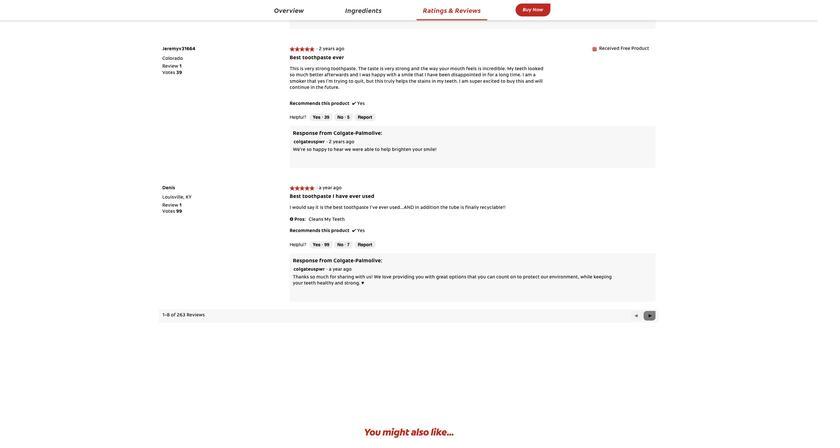 Task type: locate. For each thing, give the bounding box(es) containing it.
2 response from colgate-palmolive: from the top
[[293, 259, 382, 264]]

39 left 'no · 5' on the left of the page
[[324, 115, 329, 120]]

much inside this is very strong toothpaste. the taste is very strong and the way your mouth feels is incredible. my teeth looked so much better afterwards and i was happy with a smile that i have been disappointed in for a long time. i am a smoker that yes i'm trying to quit, but this truly helps the stains in my teeth. i am super excited to buy this and will continue in the future.
[[296, 73, 308, 78]]

ago up strong.
[[343, 268, 352, 273]]

to right on
[[517, 276, 522, 280]]

0 vertical spatial was
[[340, 2, 349, 7]]

colgateuspwr for yes · 39
[[294, 140, 325, 145]]

0 vertical spatial response from colgate-palmolive:
[[293, 131, 382, 137]]

2 vertical spatial ever
[[379, 206, 388, 211]]

review
[[162, 65, 178, 69], [162, 204, 178, 208]]

strong.
[[344, 282, 360, 286]]

1 horizontal spatial you
[[478, 276, 486, 280]]

my inside + pros: cleans my teeth
[[325, 218, 331, 222]]

helpful? for yes · 99
[[290, 242, 306, 248]]

2 very from the left
[[385, 67, 394, 71]]

2 colgate- from the top
[[334, 259, 355, 264]]

1 horizontal spatial that
[[414, 73, 424, 78]]

teeth inside this is very strong toothpaste. the taste is very strong and the way your mouth feels is incredible. my teeth looked so much better afterwards and i was happy with a smile that i have been disappointed in for a long time. i am a smoker that yes i'm trying to quit, but this truly helps the stains in my teeth. i am super excited to buy this and will continue in the future.
[[515, 67, 527, 71]]

toothpaste up it on the left top of page
[[302, 195, 331, 200]]

content helpfulness group
[[290, 114, 376, 121], [290, 241, 376, 249]]

1 recommends from the top
[[290, 102, 320, 106]]

0 horizontal spatial you
[[416, 276, 424, 280]]

the left best
[[325, 206, 332, 211]]

to left hear
[[328, 148, 333, 152]]

much up smoker
[[296, 73, 308, 78]]

0 vertical spatial my
[[507, 67, 514, 71]]

1 best from the top
[[290, 55, 301, 60]]

happy up feedback!
[[316, 2, 330, 7]]

ever left used
[[349, 195, 361, 200]]

1 horizontal spatial am
[[525, 73, 532, 78]]

0 horizontal spatial my
[[325, 218, 331, 222]]

· left no · 7
[[322, 242, 323, 248]]

colgateuspwr up the thanks
[[294, 268, 325, 273]]

this
[[290, 67, 299, 71]]

1 horizontal spatial very
[[385, 67, 394, 71]]

1
[[179, 65, 182, 69], [179, 204, 182, 208]]

report for no · 5
[[358, 115, 372, 120]]

7
[[347, 242, 350, 248]]

feels
[[466, 67, 477, 71]]

2 colgateuspwr from the top
[[294, 268, 325, 273]]

and left strong.
[[335, 282, 343, 286]]

years up hear
[[333, 140, 345, 145]]

so inside this is very strong toothpaste. the taste is very strong and the way your mouth feels is incredible. my teeth looked so much better afterwards and i was happy with a smile that i have been disappointed in for a long time. i am a smoker that yes i'm trying to quit, but this truly helps the stains in my teeth. i am super excited to buy this and will continue in the future.
[[290, 73, 295, 78]]

◄
[[634, 314, 638, 319]]

i've
[[370, 206, 378, 211]]

1 horizontal spatial sharing
[[337, 276, 354, 280]]

1 report from the top
[[358, 115, 372, 120]]

used...and
[[389, 206, 414, 211]]

recommends this product ✔ yes up the yes · 99
[[290, 229, 365, 234]]

1 palmolive: from the top
[[355, 131, 382, 137]]

have down the way at the right of page
[[427, 73, 438, 78]]

colgate- for 7
[[334, 259, 355, 264]]

a left perfect
[[350, 2, 352, 7]]

votes inside review 1 votes 99
[[162, 210, 175, 215]]

votes for yes · 39
[[162, 71, 175, 75]]

best for best toothpaste ever
[[290, 55, 301, 60]]

teeth up time.
[[515, 67, 527, 71]]

was
[[340, 2, 349, 7], [362, 73, 371, 78]]

0 vertical spatial content helpfulness group
[[290, 114, 376, 121]]

was inside we are so happy this was a perfect match for you! improving one's oral heath routine should be met with joy not tooth sensitivity. thank you for sharing your feedback!
[[340, 2, 349, 7]]

no · 5
[[337, 115, 350, 120]]

1 horizontal spatial strong
[[395, 67, 410, 71]]

1 vertical spatial much
[[316, 276, 329, 280]]

sharing down are
[[293, 9, 310, 13]]

we left are
[[293, 2, 300, 7]]

1–8 of 263 reviews
[[162, 314, 207, 318]]

am down disappointed
[[462, 80, 469, 84]]

0 vertical spatial colgate-
[[334, 131, 355, 137]]

99
[[176, 210, 182, 215], [324, 242, 329, 248]]

2 votes from the top
[[162, 210, 175, 215]]

0 vertical spatial reviews
[[455, 6, 481, 15]]

1 horizontal spatial we
[[374, 276, 381, 280]]

my left the teeth in the left of the page
[[325, 218, 331, 222]]

0 horizontal spatial have
[[336, 195, 348, 200]]

very up truly
[[385, 67, 394, 71]]

1 horizontal spatial was
[[362, 73, 371, 78]]

is right it on the left top of page
[[320, 206, 323, 211]]

1 vertical spatial product
[[331, 229, 350, 234]]

0 horizontal spatial sharing
[[293, 9, 310, 13]]

report button for 5
[[355, 114, 376, 121]]

happy inside we are so happy this was a perfect match for you! improving one's oral heath routine should be met with joy not tooth sensitivity. thank you for sharing your feedback!
[[316, 2, 330, 7]]

disappointed
[[451, 73, 481, 78]]

no for no · 5
[[337, 115, 343, 120]]

no left 7
[[337, 242, 343, 248]]

1 inside review 1 votes 99
[[179, 204, 182, 208]]

0 vertical spatial ✔
[[352, 102, 356, 106]]

0 horizontal spatial much
[[296, 73, 308, 78]]

content helpfulness group up colgateuspwr · 2 years ago
[[290, 114, 376, 121]]

1 vertical spatial response from colgate-palmolive:
[[293, 259, 382, 264]]

best up this
[[290, 55, 301, 60]]

1 vertical spatial sharing
[[337, 276, 354, 280]]

incredible.
[[483, 67, 506, 71]]

report button
[[355, 114, 376, 121], [355, 241, 376, 249]]

0 vertical spatial best
[[290, 55, 301, 60]]

your inside thanks so much for sharing with us! we love providing you with great options that you can count on to protect our environment, while keeping your teeth healthy and strong. ♥
[[293, 282, 303, 286]]

1 vertical spatial colgate-
[[334, 259, 355, 264]]

1 horizontal spatial 39
[[324, 115, 329, 120]]

2 content helpfulness group from the top
[[290, 241, 376, 249]]

2 list from the top
[[162, 203, 182, 216]]

with up truly
[[387, 73, 397, 78]]

time.
[[510, 73, 522, 78]]

the left tube
[[441, 206, 448, 211]]

1 vertical spatial 1
[[179, 204, 182, 208]]

you
[[364, 427, 381, 439]]

recommends down continue
[[290, 102, 320, 106]]

from for 99
[[319, 259, 332, 264]]

· for yes · 39
[[322, 115, 323, 120]]

free
[[621, 47, 630, 51]]

1 vertical spatial ✔
[[352, 229, 356, 234]]

and
[[411, 67, 420, 71], [350, 73, 358, 78], [525, 80, 534, 84], [335, 282, 343, 286]]

are
[[301, 2, 308, 7]]

1 response from colgate-palmolive: from the top
[[293, 131, 382, 137]]

of
[[171, 314, 176, 318]]

we're so happy to hear we were able to help brighten your smile!
[[293, 148, 437, 152]]

so right the thanks
[[310, 276, 315, 280]]

love
[[382, 276, 392, 280]]

report button right 5 in the top left of the page
[[355, 114, 376, 121]]

that inside thanks so much for sharing with us! we love providing you with great options that you can count on to protect our environment, while keeping your teeth healthy and strong. ♥
[[468, 276, 477, 280]]

healthy
[[317, 282, 334, 286]]

1 list from the top
[[162, 64, 182, 76]]

0 vertical spatial 99
[[176, 210, 182, 215]]

strong up better
[[315, 67, 330, 71]]

· left 'no · 5' on the left of the page
[[322, 115, 323, 120]]

0 horizontal spatial strong
[[315, 67, 330, 71]]

1 inside the review 1 votes 39
[[179, 65, 182, 69]]

1 vertical spatial votes
[[162, 210, 175, 215]]

list
[[162, 64, 182, 76], [162, 203, 182, 216]]

1 ✔ from the top
[[352, 102, 356, 106]]

that down better
[[307, 80, 316, 84]]

colgate-
[[334, 131, 355, 137], [334, 259, 355, 264]]

0 vertical spatial list
[[162, 64, 182, 76]]

best toothpaste ever
[[290, 55, 344, 60]]

· for no · 5
[[345, 115, 346, 120]]

2 recommends from the top
[[290, 229, 320, 234]]

yes
[[318, 80, 325, 84]]

product
[[331, 102, 350, 106], [331, 229, 350, 234]]

teeth inside thanks so much for sharing with us! we love providing you with great options that you can count on to protect our environment, while keeping your teeth healthy and strong. ♥
[[304, 282, 316, 286]]

1 vertical spatial content helpfulness group
[[290, 241, 376, 249]]

0 horizontal spatial 39
[[176, 71, 182, 75]]

teeth.
[[445, 80, 458, 84]]

2 strong from the left
[[395, 67, 410, 71]]

happy
[[316, 2, 330, 7], [372, 73, 386, 78], [313, 148, 327, 152]]

years up the best toothpaste ever
[[323, 47, 335, 52]]

2 recommends this product ✔ yes from the top
[[290, 229, 365, 234]]

the down yes on the left of the page
[[316, 86, 323, 90]]

so down this
[[290, 73, 295, 78]]

0 vertical spatial 1
[[179, 65, 182, 69]]

39 down the colorado
[[176, 71, 182, 75]]

► button
[[644, 312, 656, 321]]

the
[[421, 67, 428, 71], [409, 80, 417, 84], [316, 86, 323, 90], [325, 206, 332, 211], [441, 206, 448, 211]]

2 helpful? from the top
[[290, 242, 306, 248]]

99 inside review 1 votes 99
[[176, 210, 182, 215]]

2 ✔ from the top
[[352, 229, 356, 234]]

no left 5 in the top left of the page
[[337, 115, 343, 120]]

much
[[296, 73, 308, 78], [316, 276, 329, 280]]

recommends this product ✔ yes up the yes · 39
[[290, 102, 365, 106]]

0 vertical spatial toothpaste
[[302, 55, 331, 60]]

list for yes · 99
[[162, 203, 182, 216]]

thank
[[582, 2, 595, 7]]

2 horizontal spatial you
[[596, 2, 605, 7]]

so inside we are so happy this was a perfect match for you! improving one's oral heath routine should be met with joy not tooth sensitivity. thank you for sharing your feedback!
[[309, 2, 315, 7]]

and inside thanks so much for sharing with us! we love providing you with great options that you can count on to protect our environment, while keeping your teeth healthy and strong. ♥
[[335, 282, 343, 286]]

0 vertical spatial have
[[427, 73, 438, 78]]

1 vertical spatial was
[[362, 73, 371, 78]]

2 horizontal spatial that
[[468, 276, 477, 280]]

ever down · 2 years ago
[[333, 55, 344, 60]]

votes inside the review 1 votes 39
[[162, 71, 175, 75]]

0 vertical spatial 39
[[176, 71, 182, 75]]

have
[[427, 73, 438, 78], [336, 195, 348, 200]]

&
[[449, 6, 454, 15]]

options
[[449, 276, 466, 280]]

1 response from the top
[[293, 131, 318, 137]]

i
[[359, 73, 361, 78], [425, 73, 426, 78], [523, 73, 524, 78], [459, 80, 461, 84], [333, 195, 334, 200], [290, 206, 291, 211]]

1 vertical spatial toothpaste
[[302, 195, 331, 200]]

my
[[437, 80, 444, 84]]

louisville,
[[162, 196, 185, 200]]

2 no from the top
[[337, 242, 343, 248]]

tooth
[[543, 2, 556, 7]]

happy down taste on the left
[[372, 73, 386, 78]]

1 vertical spatial 2
[[329, 140, 332, 145]]

you!
[[394, 2, 403, 7]]

help
[[381, 148, 391, 152]]

· for colgateuspwr · 2 years ago
[[327, 140, 328, 145]]

1 horizontal spatial my
[[507, 67, 514, 71]]

sharing
[[293, 9, 310, 13], [337, 276, 354, 280]]

so inside thanks so much for sharing with us! we love providing you with great options that you can count on to protect our environment, while keeping your teeth healthy and strong. ♥
[[310, 276, 315, 280]]

like…
[[431, 427, 454, 439]]

ago up toothpaste.
[[336, 47, 344, 52]]

best for best toothpaste i have ever used
[[290, 195, 301, 200]]

0 vertical spatial response
[[293, 131, 318, 137]]

0 vertical spatial colgateuspwr
[[294, 140, 325, 145]]

response from colgate-palmolive:
[[293, 131, 382, 137], [293, 259, 382, 264]]

2 1 from the top
[[179, 204, 182, 208]]

0 horizontal spatial that
[[307, 80, 316, 84]]

0 vertical spatial teeth
[[515, 67, 527, 71]]

helpful? left the yes · 99
[[290, 242, 306, 248]]

with inside we are so happy this was a perfect match for you! improving one's oral heath routine should be met with joy not tooth sensitivity. thank you for sharing your feedback!
[[515, 2, 525, 7]]

1 vertical spatial report
[[358, 242, 372, 248]]

0 horizontal spatial 99
[[176, 210, 182, 215]]

no
[[337, 115, 343, 120], [337, 242, 343, 248]]

better
[[310, 73, 323, 78]]

1 vertical spatial recommends this product ✔ yes
[[290, 229, 365, 234]]

this up feedback!
[[331, 2, 339, 7]]

1 vertical spatial colgateuspwr
[[294, 268, 325, 273]]

0 vertical spatial that
[[414, 73, 424, 78]]

1 horizontal spatial much
[[316, 276, 329, 280]]

0 horizontal spatial 2
[[319, 47, 322, 52]]

oral
[[441, 2, 450, 7]]

we are so happy this was a perfect match for you! improving one's oral heath routine should be met with joy not tooth sensitivity. thank you for sharing your feedback!
[[293, 2, 612, 13]]

this inside we are so happy this was a perfect match for you! improving one's oral heath routine should be met with joy not tooth sensitivity. thank you for sharing your feedback!
[[331, 2, 339, 7]]

ever right i've
[[379, 206, 388, 211]]

0 vertical spatial sharing
[[293, 9, 310, 13]]

· down the yes · 39
[[327, 140, 328, 145]]

was up but
[[362, 73, 371, 78]]

2 palmolive: from the top
[[355, 259, 382, 264]]

►
[[648, 314, 653, 319]]

1 horizontal spatial 99
[[324, 242, 329, 248]]

1 vertical spatial happy
[[372, 73, 386, 78]]

1 vertical spatial my
[[325, 218, 331, 222]]

content helpfulness group down the teeth in the left of the page
[[290, 241, 376, 249]]

1 1 from the top
[[179, 65, 182, 69]]

2 best from the top
[[290, 195, 301, 200]]

year up healthy
[[333, 268, 342, 273]]

0 vertical spatial we
[[293, 2, 300, 7]]

0 vertical spatial helpful?
[[290, 115, 306, 120]]

1 horizontal spatial teeth
[[515, 67, 527, 71]]

recommends down pros:
[[290, 229, 320, 234]]

was inside this is very strong toothpaste. the taste is very strong and the way your mouth feels is incredible. my teeth looked so much better afterwards and i was happy with a smile that i have been disappointed in for a long time. i am a smoker that yes i'm trying to quit, but this truly helps the stains in my teeth. i am super excited to buy this and will continue in the future.
[[362, 73, 371, 78]]

1 review from the top
[[162, 65, 178, 69]]

1 colgate- from the top
[[334, 131, 355, 137]]

list down louisville,
[[162, 203, 182, 216]]

best
[[333, 206, 343, 211]]

response from colgate-palmolive: for no · 5
[[293, 131, 382, 137]]

1 vertical spatial that
[[307, 80, 316, 84]]

you right providing in the bottom of the page
[[416, 276, 424, 280]]

review inside the review 1 votes 39
[[162, 65, 178, 69]]

colgate- down no · 7
[[334, 259, 355, 264]]

used
[[362, 195, 375, 200]]

1 horizontal spatial year
[[333, 268, 342, 273]]

1 report button from the top
[[355, 114, 376, 121]]

colgate- down 'no · 5' on the left of the page
[[334, 131, 355, 137]]

response up the thanks
[[293, 259, 318, 264]]

product down the teeth in the left of the page
[[331, 229, 350, 234]]

1 from from the top
[[319, 131, 332, 137]]

1 vertical spatial 39
[[324, 115, 329, 120]]

toothpaste down used
[[344, 206, 369, 211]]

1 vertical spatial we
[[374, 276, 381, 280]]

happy down colgateuspwr · 2 years ago
[[313, 148, 327, 152]]

review inside review 1 votes 99
[[162, 204, 178, 208]]

0 vertical spatial votes
[[162, 71, 175, 75]]

2 horizontal spatial ever
[[379, 206, 388, 211]]

2 report from the top
[[358, 242, 372, 248]]

0 vertical spatial report button
[[355, 114, 376, 121]]

1 votes from the top
[[162, 71, 175, 75]]

sharing inside we are so happy this was a perfect match for you! improving one's oral heath routine should be met with joy not tooth sensitivity. thank you for sharing your feedback!
[[293, 9, 310, 13]]

2 response from the top
[[293, 259, 318, 264]]

very
[[305, 67, 314, 71], [385, 67, 394, 71]]

votes down the colorado
[[162, 71, 175, 75]]

with left joy
[[515, 2, 525, 7]]

toothpaste for ever
[[302, 55, 331, 60]]

report right 5 in the top left of the page
[[358, 115, 372, 120]]

99 down louisville, ky in the top of the page
[[176, 210, 182, 215]]

39 inside the review 1 votes 39
[[176, 71, 182, 75]]

2 report button from the top
[[355, 241, 376, 249]]

0 horizontal spatial year
[[323, 186, 332, 191]]

excited
[[483, 80, 500, 84]]

best up would
[[290, 195, 301, 200]]

colgateuspwr · a year ago
[[294, 268, 354, 273]]

0 vertical spatial product
[[331, 102, 350, 106]]

happy inside this is very strong toothpaste. the taste is very strong and the way your mouth feels is incredible. my teeth looked so much better afterwards and i was happy with a smile that i have been disappointed in for a long time. i am a smoker that yes i'm trying to quit, but this truly helps the stains in my teeth. i am super excited to buy this and will continue in the future.
[[372, 73, 386, 78]]

palmolive: for 5
[[355, 131, 382, 137]]

1 helpful? from the top
[[290, 115, 306, 120]]

one's
[[429, 2, 440, 7]]

0 vertical spatial much
[[296, 73, 308, 78]]

am
[[525, 73, 532, 78], [462, 80, 469, 84]]

for
[[386, 2, 393, 7], [606, 2, 612, 7], [488, 73, 494, 78], [330, 276, 336, 280]]

1 colgateuspwr from the top
[[294, 140, 325, 145]]

from for 39
[[319, 131, 332, 137]]

2 from from the top
[[319, 259, 332, 264]]

quit,
[[355, 80, 365, 84]]

is
[[300, 67, 304, 71], [380, 67, 384, 71], [478, 67, 482, 71], [320, 206, 323, 211], [461, 206, 464, 211]]

0 vertical spatial report
[[358, 115, 372, 120]]

teeth
[[332, 218, 345, 222]]

· left 7
[[345, 242, 346, 248]]

no · 7
[[337, 242, 350, 248]]

1 horizontal spatial ever
[[349, 195, 361, 200]]

very up better
[[305, 67, 314, 71]]

count
[[496, 276, 509, 280]]

1 vertical spatial palmolive:
[[355, 259, 382, 264]]

strong up smile
[[395, 67, 410, 71]]

1 content helpfulness group from the top
[[290, 114, 376, 121]]

colgate- for 5
[[334, 131, 355, 137]]

palmolive:
[[355, 131, 382, 137], [355, 259, 382, 264]]

2 up the best toothpaste ever
[[319, 47, 322, 52]]

1 vertical spatial review
[[162, 204, 178, 208]]

· up healthy
[[327, 268, 328, 273]]

0 horizontal spatial teeth
[[304, 282, 316, 286]]

0 vertical spatial palmolive:
[[355, 131, 382, 137]]

your left feedback!
[[311, 9, 321, 13]]

review for yes · 39
[[162, 65, 178, 69]]

report button right 7
[[355, 241, 376, 249]]

2 vertical spatial toothpaste
[[344, 206, 369, 211]]

0 vertical spatial ever
[[333, 55, 344, 60]]

with
[[515, 2, 525, 7], [387, 73, 397, 78], [355, 276, 365, 280], [425, 276, 435, 280]]

1–8 of 263 reviews alert
[[162, 314, 207, 318]]

we right us!
[[374, 276, 381, 280]]

2 review from the top
[[162, 204, 178, 208]]

colgateuspwr
[[294, 140, 325, 145], [294, 268, 325, 273]]

1 vertical spatial report button
[[355, 241, 376, 249]]

0 horizontal spatial am
[[462, 80, 469, 84]]

1 vertical spatial from
[[319, 259, 332, 264]]

you inside we are so happy this was a perfect match for you! improving one's oral heath routine should be met with joy not tooth sensitivity. thank you for sharing your feedback!
[[596, 2, 605, 7]]

ky
[[186, 196, 192, 200]]

ratings
[[423, 6, 447, 15]]

1 no from the top
[[337, 115, 343, 120]]

0 vertical spatial recommends
[[290, 102, 320, 106]]

you left can
[[478, 276, 486, 280]]

◄ button
[[631, 312, 643, 321]]

toothpaste.
[[331, 67, 357, 71]]

the left the way at the right of page
[[421, 67, 428, 71]]

2 vertical spatial that
[[468, 276, 477, 280]]

1 vertical spatial list
[[162, 203, 182, 216]]

✔
[[352, 102, 356, 106], [352, 229, 356, 234]]

your inside we are so happy this was a perfect match for you! improving one's oral heath routine should be met with joy not tooth sensitivity. thank you for sharing your feedback!
[[311, 9, 321, 13]]

my
[[507, 67, 514, 71], [325, 218, 331, 222]]

your left smile!
[[413, 148, 422, 152]]

votes
[[162, 71, 175, 75], [162, 210, 175, 215]]

from up colgateuspwr · 2 years ago
[[319, 131, 332, 137]]

report button for 7
[[355, 241, 376, 249]]

colgateuspwr for yes · 99
[[294, 268, 325, 273]]

1 vertical spatial no
[[337, 242, 343, 248]]



Task type: vqa. For each thing, say whether or not it's contained in the screenshot.
The Contest? to the left
no



Task type: describe. For each thing, give the bounding box(es) containing it.
it
[[316, 206, 319, 211]]

your inside this is very strong toothpaste. the taste is very strong and the way your mouth feels is incredible. my teeth looked so much better afterwards and i was happy with a smile that i have been disappointed in for a long time. i am a smoker that yes i'm trying to quit, but this truly helps the stains in my teeth. i am super excited to buy this and will continue in the future.
[[439, 67, 449, 71]]

response for yes · 99
[[293, 259, 318, 264]]

much inside thanks so much for sharing with us! we love providing you with great options that you can count on to protect our environment, while keeping your teeth healthy and strong. ♥
[[316, 276, 329, 280]]

with inside this is very strong toothpaste. the taste is very strong and the way your mouth feels is incredible. my teeth looked so much better afterwards and i was happy with a smile that i have been disappointed in for a long time. i am a smoker that yes i'm trying to quit, but this truly helps the stains in my teeth. i am super excited to buy this and will continue in the future.
[[387, 73, 397, 78]]

· a year ago
[[317, 186, 344, 191]]

we're
[[293, 148, 306, 152]]

looked
[[528, 67, 544, 71]]

· 2 years ago
[[317, 47, 347, 52]]

in left the my
[[432, 80, 436, 84]]

we inside we are so happy this was a perfect match for you! improving one's oral heath routine should be met with joy not tooth sensitivity. thank you for sharing your feedback!
[[293, 2, 300, 7]]

i'm
[[326, 80, 333, 84]]

i up quit,
[[359, 73, 361, 78]]

1 vertical spatial years
[[333, 140, 345, 145]]

· for colgateuspwr · a year ago
[[327, 268, 328, 273]]

overview button
[[268, 4, 311, 18]]

denis
[[162, 186, 175, 191]]

would
[[292, 206, 306, 211]]

a up best toothpaste i have ever used
[[319, 186, 322, 191]]

· up the best toothpaste ever
[[317, 47, 318, 52]]

match
[[371, 2, 385, 7]]

1 vertical spatial have
[[336, 195, 348, 200]]

continue
[[290, 86, 310, 90]]

is right taste on the left
[[380, 67, 384, 71]]

ingredients button
[[339, 4, 388, 18]]

have inside this is very strong toothpaste. the taste is very strong and the way your mouth feels is incredible. my teeth looked so much better afterwards and i was happy with a smile that i have been disappointed in for a long time. i am a smoker that yes i'm trying to quit, but this truly helps the stains in my teeth. i am super excited to buy this and will continue in the future.
[[427, 73, 438, 78]]

and up smile
[[411, 67, 420, 71]]

review 1 votes 99
[[162, 204, 182, 215]]

toothpaste for i
[[302, 195, 331, 200]]

i would say it is the best toothpaste i've ever used...and in addition the tube is finally recyclable!!
[[290, 206, 506, 211]]

report for no · 7
[[358, 242, 372, 248]]

with left great
[[425, 276, 435, 280]]

environment,
[[549, 276, 579, 280]]

helps
[[396, 80, 408, 84]]

in left addition
[[415, 206, 419, 211]]

i right teeth.
[[459, 80, 461, 84]]

received
[[599, 47, 620, 51]]

no for no · 7
[[337, 242, 343, 248]]

0 horizontal spatial reviews
[[187, 314, 205, 318]]

the
[[358, 67, 367, 71]]

for inside this is very strong toothpaste. the taste is very strong and the way your mouth feels is incredible. my teeth looked so much better afterwards and i was happy with a smile that i have been disappointed in for a long time. i am a smoker that yes i'm trying to quit, but this truly helps the stains in my teeth. i am super excited to buy this and will continue in the future.
[[488, 73, 494, 78]]

this up the yes · 99
[[322, 229, 330, 234]]

i up stains
[[425, 73, 426, 78]]

pros:
[[295, 218, 306, 222]]

response for yes · 39
[[293, 131, 318, 137]]

list for yes · 39
[[162, 64, 182, 76]]

0 vertical spatial year
[[323, 186, 332, 191]]

routine
[[465, 2, 481, 7]]

long
[[499, 73, 509, 78]]

mouth
[[450, 67, 465, 71]]

sensitivity.
[[557, 2, 580, 7]]

we
[[345, 148, 351, 152]]

is right feels
[[478, 67, 482, 71]]

reviews inside button
[[455, 6, 481, 15]]

a up healthy
[[329, 268, 332, 273]]

i right time.
[[523, 73, 524, 78]]

super
[[470, 80, 482, 84]]

to right able
[[375, 148, 380, 152]]

hear
[[334, 148, 344, 152]]

providing
[[393, 276, 415, 280]]

us!
[[366, 276, 373, 280]]

not
[[534, 2, 542, 7]]

were
[[352, 148, 363, 152]]

for left you!
[[386, 2, 393, 7]]

+ pros: cleans my teeth
[[290, 218, 345, 222]]

1 recommends this product ✔ yes from the top
[[290, 102, 365, 106]]

a inside we are so happy this was a perfect match for you! improving one's oral heath routine should be met with joy not tooth sensitivity. thank you for sharing your feedback!
[[350, 2, 352, 7]]

also
[[411, 427, 429, 439]]

stains
[[418, 80, 431, 84]]

truly
[[384, 80, 395, 84]]

1 very from the left
[[305, 67, 314, 71]]

colgateuspwr · 2 years ago
[[294, 140, 357, 145]]

a down incredible.
[[495, 73, 498, 78]]

for right the thank
[[606, 2, 612, 7]]

1 vertical spatial 99
[[324, 242, 329, 248]]

1 vertical spatial ever
[[349, 195, 361, 200]]

in down better
[[311, 86, 315, 90]]

i down · a year ago
[[333, 195, 334, 200]]

thanks so much for sharing with us! we love providing you with great options that you can count on to protect our environment, while keeping your teeth healthy and strong. ♥
[[293, 276, 612, 286]]

ingredients
[[345, 6, 382, 15]]

· for no · 7
[[345, 242, 346, 248]]

review 1 votes 39
[[162, 65, 182, 75]]

ago up we
[[346, 140, 354, 145]]

ratings & reviews
[[423, 6, 481, 15]]

and left will
[[525, 80, 534, 84]]

0 horizontal spatial ever
[[333, 55, 344, 60]]

for inside thanks so much for sharing with us! we love providing you with great options that you can count on to protect our environment, while keeping your teeth healthy and strong. ♥
[[330, 276, 336, 280]]

will
[[535, 80, 543, 84]]

jeremyv31664
[[162, 47, 195, 52]]

in up excited
[[482, 73, 487, 78]]

we inside thanks so much for sharing with us! we love providing you with great options that you can count on to protect our environment, while keeping your teeth healthy and strong. ♥
[[374, 276, 381, 280]]

2 vertical spatial happy
[[313, 148, 327, 152]]

this down time.
[[516, 80, 524, 84]]

the down smile
[[409, 80, 417, 84]]

review for yes · 99
[[162, 204, 178, 208]]

i left would
[[290, 206, 291, 211]]

so right we're in the left of the page
[[307, 148, 312, 152]]

response from colgate-palmolive: for no · 7
[[293, 259, 382, 264]]

you might also like…
[[364, 427, 454, 439]]

buy
[[507, 80, 515, 84]]

0 vertical spatial am
[[525, 73, 532, 78]]

this is very strong toothpaste. the taste is very strong and the way your mouth feels is incredible. my teeth looked so much better afterwards and i was happy with a smile that i have been disappointed in for a long time. i am a smoker that yes i'm trying to quit, but this truly helps the stains in my teeth. i am super excited to buy this and will continue in the future.
[[290, 67, 544, 90]]

buy now
[[523, 6, 543, 13]]

protect
[[523, 276, 540, 280]]

2 product from the top
[[331, 229, 350, 234]]

with up ♥
[[355, 276, 365, 280]]

product
[[632, 47, 649, 51]]

while
[[581, 276, 593, 280]]

a down "looked"
[[533, 73, 536, 78]]

to left quit,
[[349, 80, 354, 84]]

heath
[[451, 2, 464, 7]]

ago up best toothpaste i have ever used
[[333, 186, 342, 191]]

263
[[177, 314, 186, 318]]

1 strong from the left
[[315, 67, 330, 71]]

improving
[[405, 2, 428, 7]]

is right tube
[[461, 206, 464, 211]]

afterwards
[[324, 73, 349, 78]]

recyclable!!
[[480, 206, 506, 211]]

this right but
[[375, 80, 383, 84]]

1 product from the top
[[331, 102, 350, 106]]

palmolive: for 7
[[355, 259, 382, 264]]

buy
[[523, 6, 532, 13]]

buy now button
[[516, 4, 550, 16]]

smile!
[[424, 148, 437, 152]]

this up the yes · 39
[[322, 102, 330, 106]]

way
[[429, 67, 438, 71]]

and up quit,
[[350, 73, 358, 78]]

a up helps
[[398, 73, 400, 78]]

perfect
[[354, 2, 370, 7]]

great
[[436, 276, 448, 280]]

thanks
[[293, 276, 309, 280]]

to down long
[[501, 80, 506, 84]]

1 for yes · 99
[[179, 204, 182, 208]]

0 vertical spatial 2
[[319, 47, 322, 52]]

tube
[[449, 206, 459, 211]]

sharing inside thanks so much for sharing with us! we love providing you with great options that you can count on to protect our environment, while keeping your teeth healthy and strong. ♥
[[337, 276, 354, 280]]

able
[[364, 148, 374, 152]]

met
[[506, 2, 514, 7]]

my inside this is very strong toothpaste. the taste is very strong and the way your mouth feels is incredible. my teeth looked so much better afterwards and i was happy with a smile that i have been disappointed in for a long time. i am a smoker that yes i'm trying to quit, but this truly helps the stains in my teeth. i am super excited to buy this and will continue in the future.
[[507, 67, 514, 71]]

1 for yes · 39
[[179, 65, 182, 69]]

1 horizontal spatial 2
[[329, 140, 332, 145]]

been
[[439, 73, 450, 78]]

now
[[533, 6, 543, 13]]

smoker
[[290, 80, 306, 84]]

content helpfulness group for ✔
[[290, 114, 376, 121]]

♥
[[361, 282, 364, 286]]

is right this
[[300, 67, 304, 71]]

to inside thanks so much for sharing with us! we love providing you with great options that you can count on to protect our environment, while keeping your teeth healthy and strong. ♥
[[517, 276, 522, 280]]

yes · 99
[[313, 242, 329, 248]]

0 vertical spatial years
[[323, 47, 335, 52]]

· for yes · 99
[[322, 242, 323, 248]]

helpful? for yes · 39
[[290, 115, 306, 120]]

on
[[510, 276, 516, 280]]

content helpfulness group for recommends this product
[[290, 241, 376, 249]]

votes for yes · 99
[[162, 210, 175, 215]]

should
[[482, 2, 498, 7]]

yes · 39
[[313, 115, 329, 120]]

brighten
[[392, 148, 411, 152]]

best toothpaste i have ever used
[[290, 195, 375, 200]]

⊞
[[592, 47, 597, 52]]

1 vertical spatial year
[[333, 268, 342, 273]]

trying
[[334, 80, 348, 84]]

· up best toothpaste i have ever used
[[317, 186, 318, 191]]

overview
[[274, 6, 304, 15]]



